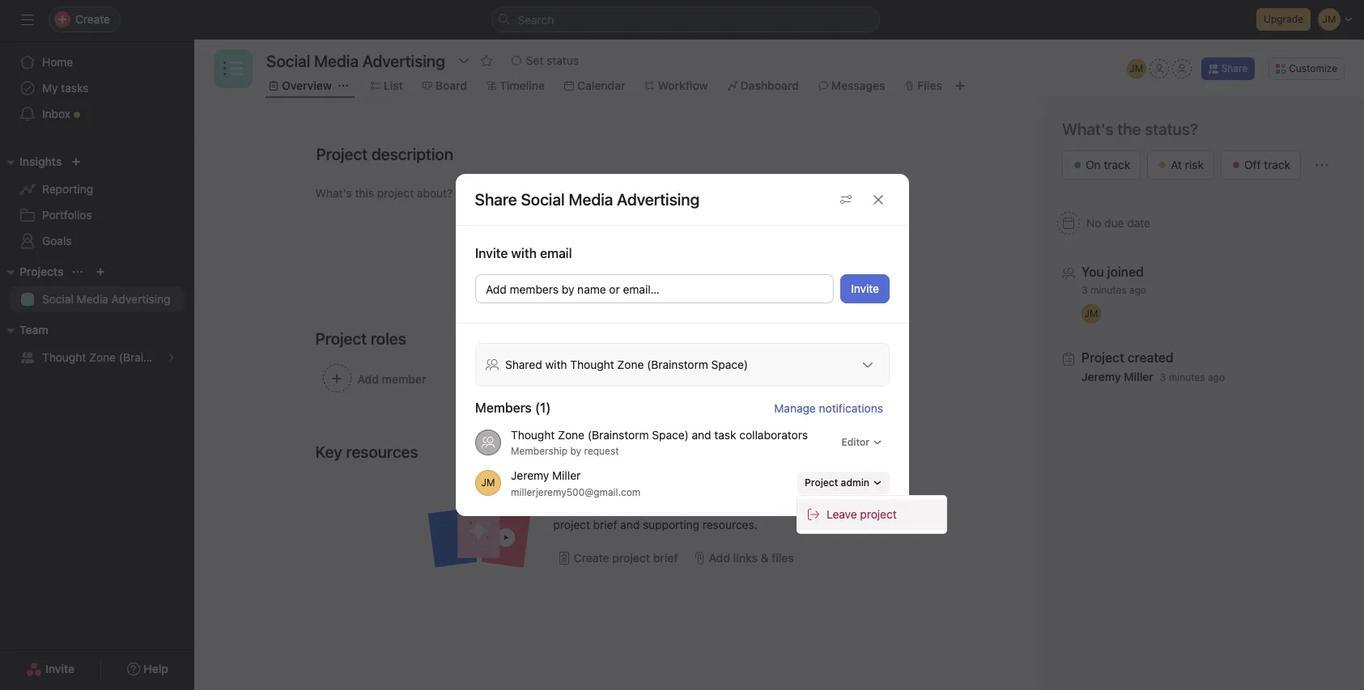 Task type: vqa. For each thing, say whether or not it's contained in the screenshot.
track
yes



Task type: describe. For each thing, give the bounding box(es) containing it.
thought zone (brainstorm space) and task collaborators membership by request
[[510, 428, 808, 457]]

insights element
[[0, 147, 194, 257]]

collaborators
[[739, 428, 808, 442]]

team
[[609, 500, 635, 514]]

board link
[[422, 77, 467, 95]]

hide sidebar image
[[21, 13, 34, 26]]

advertising
[[111, 292, 170, 306]]

jm inside button
[[1130, 62, 1143, 74]]

by inside thought zone (brainstorm space) and task collaborators membership by request
[[570, 445, 581, 457]]

project created jeremy miller 3 minutes ago
[[1082, 351, 1225, 384]]

thought for thought zone (brainstorm space) and task collaborators membership by request
[[510, 428, 554, 442]]

3 inside project created jeremy miller 3 minutes ago
[[1160, 372, 1166, 384]]

my tasks link
[[10, 75, 185, 101]]

jeremy inside project created jeremy miller 3 minutes ago
[[1082, 370, 1121, 384]]

by inside button
[[561, 283, 574, 296]]

list
[[384, 79, 403, 92]]

list link
[[371, 77, 403, 95]]

home
[[42, 55, 73, 69]]

what's the status?
[[1062, 120, 1198, 138]]

shared
[[505, 358, 542, 372]]

1 vertical spatial jm
[[1084, 308, 1098, 320]]

members (1)
[[475, 401, 550, 415]]

workflow link
[[645, 77, 708, 95]]

leave project option
[[797, 500, 946, 530]]

insights
[[19, 155, 62, 168]]

projects element
[[0, 257, 194, 316]]

with inside align your team around a shared vision with a project brief and supporting resources.
[[759, 500, 781, 514]]

jeremy miller link
[[1082, 370, 1154, 384]]

email…
[[623, 283, 659, 296]]

ago inside you joined 3 minutes ago
[[1129, 284, 1146, 296]]

you joined button
[[1082, 264, 1146, 280]]

align your team around a shared vision with a project brief and supporting resources.
[[553, 500, 790, 532]]

leave project
[[827, 508, 897, 521]]

team
[[19, 323, 48, 337]]

usersicon image
[[481, 436, 494, 449]]

the status?
[[1117, 120, 1198, 138]]

upgrade button
[[1257, 8, 1311, 31]]

(brainstorm for thought zone (brainstorm space) and task collaborators membership by request
[[587, 428, 649, 442]]

with inside option group
[[545, 358, 567, 372]]

add to starred image
[[480, 54, 493, 67]]

share for share
[[1221, 62, 1248, 74]]

0 horizontal spatial invite
[[45, 662, 75, 676]]

add members by name or email… button
[[475, 274, 834, 304]]

track for on track
[[1104, 158, 1130, 172]]

minutes inside you joined 3 minutes ago
[[1090, 284, 1127, 296]]

space) for thought zone (brainstorm space) and task collaborators membership by request
[[652, 428, 688, 442]]

millerjeremy500@gmail.com
[[510, 486, 640, 498]]

messages
[[831, 79, 885, 92]]

at
[[1171, 158, 1182, 172]]

project for create project brief
[[612, 551, 650, 565]]

zone inside option group
[[617, 358, 644, 372]]

media advertising
[[569, 190, 700, 208]]

at risk
[[1171, 158, 1204, 172]]

goals link
[[10, 228, 185, 254]]

overview
[[282, 79, 332, 92]]

zone for thought zone (brainstorm space) and task collaborators membership by request
[[558, 428, 584, 442]]

jm inside share social media advertising dialog
[[481, 477, 495, 489]]

membership
[[510, 445, 567, 457]]

thought zone (brainstorm space) link
[[10, 345, 220, 371]]

global element
[[0, 40, 194, 137]]

task
[[714, 428, 736, 442]]

(brainstorm for thought zone (brainstorm space)
[[119, 351, 180, 364]]

social inside dialog
[[521, 190, 565, 208]]

project admin
[[804, 477, 869, 489]]

project admin button
[[797, 472, 889, 495]]

at risk button
[[1147, 151, 1214, 180]]

project
[[804, 477, 838, 489]]

admin
[[840, 477, 869, 489]]

project permissions image
[[839, 193, 852, 206]]

tasks
[[61, 81, 89, 95]]

team button
[[0, 321, 48, 340]]

Project description title text field
[[306, 138, 457, 172]]

joined
[[1107, 265, 1144, 279]]

manage
[[774, 401, 815, 415]]

project roles
[[315, 330, 406, 348]]

leave
[[827, 508, 857, 521]]

space) for thought zone (brainstorm space)
[[183, 351, 220, 364]]

and inside thought zone (brainstorm space) and task collaborators membership by request
[[691, 428, 711, 442]]

workflow
[[658, 79, 708, 92]]

project for leave project
[[860, 508, 897, 521]]

projects
[[19, 265, 63, 279]]

inbox link
[[10, 101, 185, 127]]

shared
[[687, 500, 723, 514]]

media
[[77, 292, 108, 306]]

shared with thought zone (brainstorm space)
[[505, 358, 748, 372]]

files
[[918, 79, 942, 92]]

on track button
[[1062, 151, 1141, 180]]

my
[[42, 81, 58, 95]]

my tasks
[[42, 81, 89, 95]]

notifications
[[819, 401, 883, 415]]

add members by name or email…
[[485, 283, 659, 296]]

key resources
[[315, 443, 418, 461]]

timeline link
[[487, 77, 545, 95]]

home link
[[10, 49, 185, 75]]

jeremy inside jeremy miller millerjeremy500@gmail.com
[[510, 468, 549, 482]]

miller inside jeremy miller millerjeremy500@gmail.com
[[552, 468, 580, 482]]

share button
[[1201, 57, 1255, 80]]

off track
[[1244, 158, 1291, 172]]



Task type: locate. For each thing, give the bounding box(es) containing it.
a up supporting
[[678, 500, 684, 514]]

brief inside align your team around a shared vision with a project brief and supporting resources.
[[593, 518, 617, 532]]

project privacy dialog image
[[861, 359, 874, 372]]

you joined 3 minutes ago
[[1082, 265, 1146, 296]]

0 vertical spatial jeremy
[[1082, 370, 1121, 384]]

1 vertical spatial social
[[42, 292, 74, 306]]

0 vertical spatial brief
[[593, 518, 617, 532]]

0 vertical spatial miller
[[1124, 370, 1154, 384]]

a right vision
[[784, 500, 790, 514]]

0 horizontal spatial a
[[678, 500, 684, 514]]

jeremy
[[1082, 370, 1121, 384], [510, 468, 549, 482]]

miller up millerjeremy500@gmail.com
[[552, 468, 580, 482]]

miller
[[1124, 370, 1154, 384], [552, 468, 580, 482]]

shared with thought zone (brainstorm space) option group
[[475, 343, 889, 387]]

thought inside thought zone (brainstorm space) and task collaborators membership by request
[[510, 428, 554, 442]]

0 horizontal spatial brief
[[593, 518, 617, 532]]

(brainstorm up request at the left bottom of page
[[587, 428, 649, 442]]

supporting
[[643, 518, 700, 532]]

minutes inside project created jeremy miller 3 minutes ago
[[1169, 372, 1205, 384]]

1 vertical spatial ago
[[1208, 372, 1225, 384]]

brief inside button
[[653, 551, 678, 565]]

1 horizontal spatial social
[[521, 190, 565, 208]]

1 vertical spatial invite button
[[15, 655, 85, 684]]

around
[[638, 500, 675, 514]]

1 horizontal spatial with
[[759, 500, 781, 514]]

close this dialog image
[[872, 193, 884, 206]]

1 horizontal spatial space)
[[652, 428, 688, 442]]

space)
[[183, 351, 220, 364], [652, 428, 688, 442]]

0 horizontal spatial project
[[553, 518, 590, 532]]

thought right shared
[[570, 358, 614, 372]]

2 horizontal spatial zone
[[617, 358, 644, 372]]

0 horizontal spatial social
[[42, 292, 74, 306]]

1 horizontal spatial brief
[[653, 551, 678, 565]]

1 track from the left
[[1104, 158, 1130, 172]]

and down team
[[620, 518, 640, 532]]

zone
[[89, 351, 116, 364], [617, 358, 644, 372], [558, 428, 584, 442]]

1 horizontal spatial share
[[1221, 62, 1248, 74]]

social up with email on the top of page
[[521, 190, 565, 208]]

inbox
[[42, 107, 70, 121]]

share social media advertising
[[475, 190, 700, 208]]

insights button
[[0, 152, 62, 172]]

2 vertical spatial jm
[[481, 477, 495, 489]]

upgrade
[[1264, 13, 1303, 25]]

with right vision
[[759, 500, 781, 514]]

invite with email
[[475, 246, 572, 261]]

zone inside teams element
[[89, 351, 116, 364]]

thought
[[42, 351, 86, 364], [570, 358, 614, 372], [510, 428, 554, 442]]

1 horizontal spatial project
[[612, 551, 650, 565]]

resources.
[[703, 518, 758, 532]]

off track button
[[1221, 151, 1301, 180]]

0 vertical spatial minutes
[[1090, 284, 1127, 296]]

share inside button
[[1221, 62, 1248, 74]]

project inside button
[[612, 551, 650, 565]]

2 track from the left
[[1264, 158, 1291, 172]]

1 horizontal spatial (brainstorm
[[587, 428, 649, 442]]

0 horizontal spatial share
[[475, 190, 517, 208]]

thought up membership
[[510, 428, 554, 442]]

0 horizontal spatial jm
[[481, 477, 495, 489]]

project down the align
[[553, 518, 590, 532]]

a
[[678, 500, 684, 514], [784, 500, 790, 514]]

create project brief
[[574, 551, 678, 565]]

on
[[1086, 158, 1101, 172]]

social media advertising
[[42, 292, 170, 306]]

thought for thought zone (brainstorm space)
[[42, 351, 86, 364]]

social down projects
[[42, 292, 74, 306]]

miller down 'project created'
[[1124, 370, 1154, 384]]

dashboard
[[740, 79, 799, 92]]

by left name
[[561, 283, 574, 296]]

add
[[485, 283, 506, 296]]

with email
[[511, 246, 572, 261]]

overview link
[[269, 77, 332, 95]]

thought inside thought zone (brainstorm space) link
[[42, 351, 86, 364]]

jeremy down 'project created'
[[1082, 370, 1121, 384]]

thought zone (brainstorm space)
[[42, 351, 220, 364]]

1 vertical spatial and
[[620, 518, 640, 532]]

messages link
[[818, 77, 885, 95]]

members
[[509, 283, 558, 296]]

1 horizontal spatial track
[[1264, 158, 1291, 172]]

ago inside project created jeremy miller 3 minutes ago
[[1208, 372, 1225, 384]]

0 vertical spatial (brainstorm
[[119, 351, 180, 364]]

0 vertical spatial invite
[[475, 246, 508, 261]]

dashboard link
[[727, 77, 799, 95]]

align
[[553, 500, 580, 514]]

zone left (brainstorm space)
[[617, 358, 644, 372]]

1 vertical spatial jeremy
[[510, 468, 549, 482]]

1 horizontal spatial invite
[[475, 246, 508, 261]]

(brainstorm inside thought zone (brainstorm space) and task collaborators membership by request
[[587, 428, 649, 442]]

create project brief button
[[553, 544, 682, 573]]

(brainstorm inside teams element
[[119, 351, 180, 364]]

0 vertical spatial jm
[[1130, 62, 1143, 74]]

brief
[[593, 518, 617, 532], [653, 551, 678, 565]]

calendar link
[[564, 77, 625, 95]]

minutes down 'project created'
[[1169, 372, 1205, 384]]

1 horizontal spatial jeremy
[[1082, 370, 1121, 384]]

manage notifications button
[[774, 401, 889, 415]]

1 vertical spatial brief
[[653, 551, 678, 565]]

portfolios
[[42, 208, 92, 222]]

2 horizontal spatial project
[[860, 508, 897, 521]]

minutes down you joined button
[[1090, 284, 1127, 296]]

0 vertical spatial social
[[521, 190, 565, 208]]

1 vertical spatial (brainstorm
[[587, 428, 649, 442]]

timeline
[[500, 79, 545, 92]]

0 vertical spatial space)
[[183, 351, 220, 364]]

or
[[609, 283, 620, 296]]

calendar
[[577, 79, 625, 92]]

goals
[[42, 234, 72, 248]]

zone up request at the left bottom of page
[[558, 428, 584, 442]]

1 horizontal spatial and
[[691, 428, 711, 442]]

0 vertical spatial share
[[1221, 62, 1248, 74]]

0 vertical spatial invite button
[[840, 274, 889, 304]]

jm button
[[1127, 59, 1146, 79]]

zone for thought zone (brainstorm space)
[[89, 351, 116, 364]]

1 vertical spatial 3
[[1160, 372, 1166, 384]]

(brainstorm space)
[[647, 358, 748, 372]]

3 down you at the right top of page
[[1082, 284, 1088, 296]]

project right create
[[612, 551, 650, 565]]

0 horizontal spatial jeremy
[[510, 468, 549, 482]]

invite for invite button to the right
[[851, 282, 879, 296]]

0 horizontal spatial (brainstorm
[[119, 351, 180, 364]]

share inside dialog
[[475, 190, 517, 208]]

thought down 'team'
[[42, 351, 86, 364]]

space) inside thought zone (brainstorm space) and task collaborators membership by request
[[652, 428, 688, 442]]

project right "leave"
[[860, 508, 897, 521]]

project inside align your team around a shared vision with a project brief and supporting resources.
[[553, 518, 590, 532]]

3
[[1082, 284, 1088, 296], [1160, 372, 1166, 384]]

with right shared
[[545, 358, 567, 372]]

(brainstorm
[[119, 351, 180, 364], [587, 428, 649, 442]]

by
[[561, 283, 574, 296], [570, 445, 581, 457]]

project inside option
[[860, 508, 897, 521]]

1 horizontal spatial jm
[[1084, 308, 1098, 320]]

social
[[521, 190, 565, 208], [42, 292, 74, 306]]

what's
[[1062, 120, 1114, 138]]

vision
[[726, 500, 756, 514]]

0 horizontal spatial ago
[[1129, 284, 1146, 296]]

jeremy down membership
[[510, 468, 549, 482]]

jm down you joined 3 minutes ago
[[1084, 308, 1098, 320]]

None text field
[[262, 46, 449, 75]]

and inside align your team around a shared vision with a project brief and supporting resources.
[[620, 518, 640, 532]]

invite
[[475, 246, 508, 261], [851, 282, 879, 296], [45, 662, 75, 676]]

2 horizontal spatial thought
[[570, 358, 614, 372]]

thought inside the shared with thought zone (brainstorm space) option group
[[570, 358, 614, 372]]

1 horizontal spatial a
[[784, 500, 790, 514]]

0 vertical spatial by
[[561, 283, 574, 296]]

0 horizontal spatial miller
[[552, 468, 580, 482]]

reporting link
[[10, 176, 185, 202]]

1 vertical spatial share
[[475, 190, 517, 208]]

2 horizontal spatial jm
[[1130, 62, 1143, 74]]

your
[[583, 500, 606, 514]]

by left request at the left bottom of page
[[570, 445, 581, 457]]

manage notifications
[[774, 401, 883, 415]]

invite for invite with email
[[475, 246, 508, 261]]

track right off
[[1264, 158, 1291, 172]]

2 a from the left
[[784, 500, 790, 514]]

space) inside teams element
[[183, 351, 220, 364]]

request
[[584, 445, 619, 457]]

share for share social media advertising
[[475, 190, 517, 208]]

0 horizontal spatial space)
[[183, 351, 220, 364]]

1 horizontal spatial 3
[[1160, 372, 1166, 384]]

1 vertical spatial miller
[[552, 468, 580, 482]]

track right on
[[1104, 158, 1130, 172]]

0 horizontal spatial thought
[[42, 351, 86, 364]]

share social media advertising dialog
[[455, 174, 909, 517]]

1 horizontal spatial minutes
[[1169, 372, 1205, 384]]

1 horizontal spatial miller
[[1124, 370, 1154, 384]]

social inside projects element
[[42, 292, 74, 306]]

zone down the 'social media advertising' link
[[89, 351, 116, 364]]

track
[[1104, 158, 1130, 172], [1264, 158, 1291, 172]]

1 horizontal spatial invite button
[[840, 274, 889, 304]]

3 down 'project created'
[[1160, 372, 1166, 384]]

0 horizontal spatial minutes
[[1090, 284, 1127, 296]]

1 vertical spatial space)
[[652, 428, 688, 442]]

on track
[[1086, 158, 1130, 172]]

off
[[1244, 158, 1261, 172]]

project created
[[1082, 351, 1174, 365]]

0 horizontal spatial 3
[[1082, 284, 1088, 296]]

0 horizontal spatial and
[[620, 518, 640, 532]]

zone inside thought zone (brainstorm space) and task collaborators membership by request
[[558, 428, 584, 442]]

board
[[435, 79, 467, 92]]

0 vertical spatial 3
[[1082, 284, 1088, 296]]

2 vertical spatial invite
[[45, 662, 75, 676]]

editor
[[841, 436, 869, 449]]

1 vertical spatial by
[[570, 445, 581, 457]]

miller inside project created jeremy miller 3 minutes ago
[[1124, 370, 1154, 384]]

2 horizontal spatial invite
[[851, 282, 879, 296]]

1 a from the left
[[678, 500, 684, 514]]

editor button
[[834, 432, 889, 454]]

jeremy miller millerjeremy500@gmail.com
[[510, 468, 640, 498]]

minutes
[[1090, 284, 1127, 296], [1169, 372, 1205, 384]]

0 vertical spatial with
[[545, 358, 567, 372]]

(brainstorm down advertising
[[119, 351, 180, 364]]

brief down supporting
[[653, 551, 678, 565]]

0 horizontal spatial zone
[[89, 351, 116, 364]]

social media advertising link
[[10, 287, 185, 313]]

track for off track
[[1264, 158, 1291, 172]]

1 horizontal spatial thought
[[510, 428, 554, 442]]

list image
[[223, 59, 243, 79]]

files link
[[905, 77, 942, 95]]

1 vertical spatial with
[[759, 500, 781, 514]]

1 horizontal spatial zone
[[558, 428, 584, 442]]

1 horizontal spatial ago
[[1208, 372, 1225, 384]]

share
[[1221, 62, 1248, 74], [475, 190, 517, 208]]

0 horizontal spatial invite button
[[15, 655, 85, 684]]

3 inside you joined 3 minutes ago
[[1082, 284, 1088, 296]]

0 horizontal spatial with
[[545, 358, 567, 372]]

risk
[[1185, 158, 1204, 172]]

reporting
[[42, 182, 93, 196]]

1 vertical spatial invite
[[851, 282, 879, 296]]

jm down usersicon
[[481, 477, 495, 489]]

brief down your
[[593, 518, 617, 532]]

0 vertical spatial and
[[691, 428, 711, 442]]

1 vertical spatial minutes
[[1169, 372, 1205, 384]]

you
[[1082, 265, 1104, 279]]

teams element
[[0, 316, 220, 374]]

and left task
[[691, 428, 711, 442]]

0 vertical spatial ago
[[1129, 284, 1146, 296]]

portfolios link
[[10, 202, 185, 228]]

create
[[574, 551, 609, 565]]

jm up what's the status?
[[1130, 62, 1143, 74]]

0 horizontal spatial track
[[1104, 158, 1130, 172]]

invite button
[[840, 274, 889, 304], [15, 655, 85, 684]]



